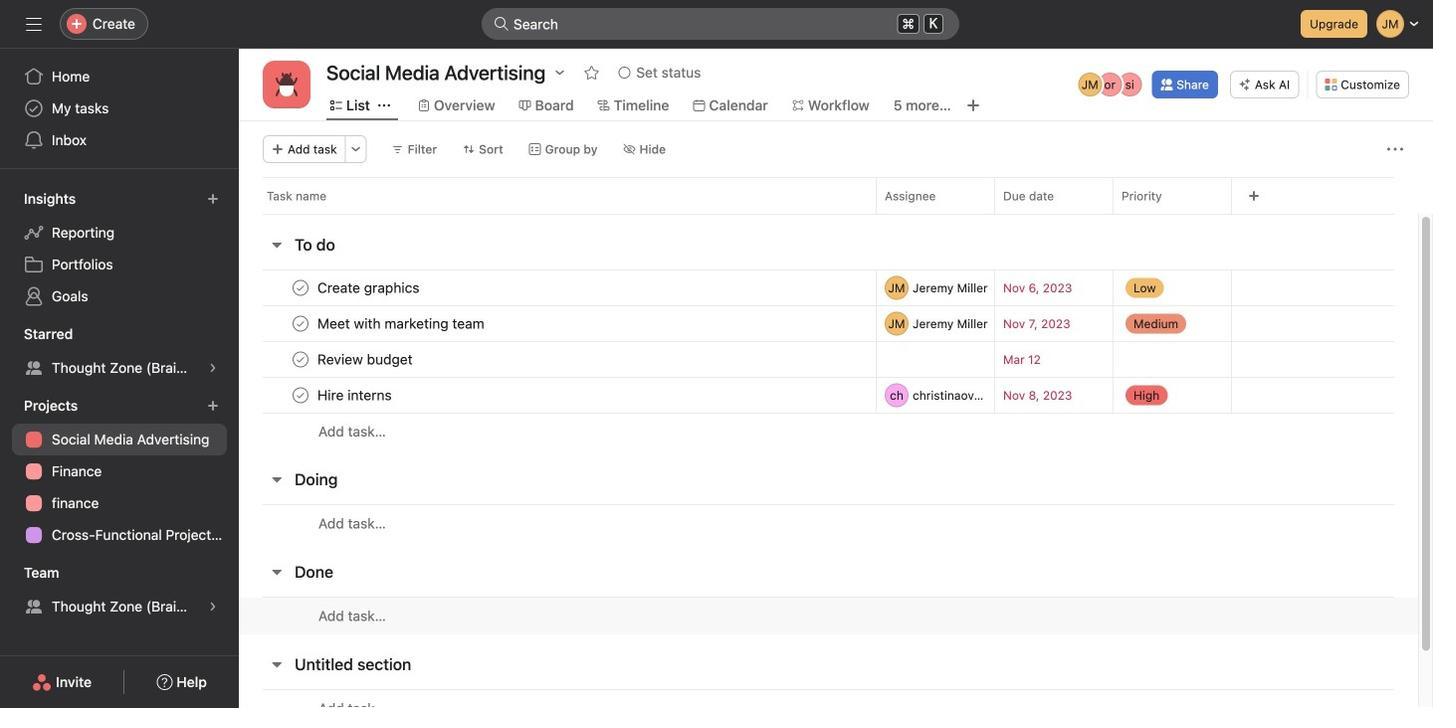 Task type: vqa. For each thing, say whether or not it's contained in the screenshot.
STATUS
no



Task type: describe. For each thing, give the bounding box(es) containing it.
meet with marketing team cell
[[239, 306, 876, 342]]

Search tasks, projects, and more text field
[[482, 8, 960, 40]]

2 collapse task list for this group image from the top
[[269, 657, 285, 673]]

task name text field for hire interns cell
[[314, 386, 398, 406]]

projects element
[[0, 388, 239, 555]]

Mark complete checkbox
[[289, 312, 313, 336]]

1 collapse task list for this group image from the top
[[269, 237, 285, 253]]

bug image
[[275, 73, 299, 97]]

see details, thought zone (brainstorm space) image
[[207, 601, 219, 613]]

teams element
[[0, 555, 239, 627]]

hide sidebar image
[[26, 16, 42, 32]]

review budget cell
[[239, 341, 876, 378]]

mark complete image for task name text box inside the "create graphics" cell
[[289, 276, 313, 300]]

2 collapse task list for this group image from the top
[[269, 472, 285, 488]]

task name text field for review budget cell
[[314, 350, 419, 370]]

task name text field for meet with marketing team cell
[[314, 314, 490, 334]]

1 horizontal spatial more actions image
[[1388, 141, 1403, 157]]

task name text field for "create graphics" cell
[[314, 278, 426, 298]]

add tab image
[[965, 98, 981, 113]]



Task type: locate. For each thing, give the bounding box(es) containing it.
1 vertical spatial collapse task list for this group image
[[269, 472, 285, 488]]

add field image
[[1248, 190, 1260, 202]]

new project or portfolio image
[[207, 400, 219, 412]]

2 task name text field from the top
[[314, 386, 398, 406]]

collapse task list for this group image
[[269, 564, 285, 580], [269, 657, 285, 673]]

1 collapse task list for this group image from the top
[[269, 564, 285, 580]]

1 vertical spatial collapse task list for this group image
[[269, 657, 285, 673]]

mark complete checkbox inside hire interns cell
[[289, 384, 313, 408]]

tab actions image
[[378, 100, 390, 111]]

mark complete image inside meet with marketing team cell
[[289, 312, 313, 336]]

create graphics cell
[[239, 270, 876, 307]]

1 task name text field from the top
[[314, 314, 490, 334]]

2 vertical spatial mark complete checkbox
[[289, 384, 313, 408]]

task name text field inside "create graphics" cell
[[314, 278, 426, 298]]

row
[[239, 177, 1433, 214], [263, 213, 1394, 215], [239, 270, 1418, 307], [239, 306, 1418, 342], [239, 341, 1418, 378], [239, 377, 1418, 414], [239, 413, 1418, 450], [239, 505, 1418, 542], [239, 597, 1418, 635], [239, 690, 1418, 709]]

Mark complete checkbox
[[289, 276, 313, 300], [289, 348, 313, 372], [289, 384, 313, 408]]

add to starred image
[[584, 65, 600, 81]]

mark complete image inside review budget cell
[[289, 348, 313, 372]]

collapse task list for this group image
[[269, 237, 285, 253], [269, 472, 285, 488]]

0 vertical spatial collapse task list for this group image
[[269, 237, 285, 253]]

Task name text field
[[314, 314, 490, 334], [314, 350, 419, 370]]

task name text field inside review budget cell
[[314, 350, 419, 370]]

header done tree grid
[[239, 597, 1418, 635]]

None field
[[482, 8, 960, 40]]

header to do tree grid
[[239, 270, 1418, 450]]

new insights image
[[207, 193, 219, 205]]

0 vertical spatial task name text field
[[314, 314, 490, 334]]

1 mark complete checkbox from the top
[[289, 276, 313, 300]]

starred element
[[0, 317, 239, 388]]

task name text field inside hire interns cell
[[314, 386, 398, 406]]

mark complete checkbox inside review budget cell
[[289, 348, 313, 372]]

mark complete image
[[289, 384, 313, 408]]

mark complete checkbox inside "create graphics" cell
[[289, 276, 313, 300]]

mark complete image inside "create graphics" cell
[[289, 276, 313, 300]]

global element
[[0, 49, 239, 168]]

1 vertical spatial task name text field
[[314, 350, 419, 370]]

2 vertical spatial mark complete image
[[289, 348, 313, 372]]

mark complete checkbox for task name text box inside the "create graphics" cell
[[289, 276, 313, 300]]

1 vertical spatial mark complete image
[[289, 312, 313, 336]]

3 mark complete image from the top
[[289, 348, 313, 372]]

0 vertical spatial collapse task list for this group image
[[269, 564, 285, 580]]

0 vertical spatial mark complete image
[[289, 276, 313, 300]]

prominent image
[[494, 16, 510, 32]]

task name text field inside meet with marketing team cell
[[314, 314, 490, 334]]

insights element
[[0, 181, 239, 317]]

1 vertical spatial task name text field
[[314, 386, 398, 406]]

Task name text field
[[314, 278, 426, 298], [314, 386, 398, 406]]

mark complete image up mark complete icon
[[289, 312, 313, 336]]

mark complete checkbox for task name text box within hire interns cell
[[289, 384, 313, 408]]

mark complete image down mark complete option
[[289, 348, 313, 372]]

1 vertical spatial mark complete checkbox
[[289, 348, 313, 372]]

0 vertical spatial mark complete checkbox
[[289, 276, 313, 300]]

2 mark complete checkbox from the top
[[289, 348, 313, 372]]

hire interns cell
[[239, 377, 876, 414]]

more actions image
[[1388, 141, 1403, 157], [350, 143, 362, 155]]

1 mark complete image from the top
[[289, 276, 313, 300]]

mark complete checkbox for task name text field within review budget cell
[[289, 348, 313, 372]]

2 task name text field from the top
[[314, 350, 419, 370]]

mark complete image for task name text field within review budget cell
[[289, 348, 313, 372]]

see details, thought zone (brainstorm space) image
[[207, 362, 219, 374]]

2 mark complete image from the top
[[289, 312, 313, 336]]

0 horizontal spatial more actions image
[[350, 143, 362, 155]]

3 mark complete checkbox from the top
[[289, 384, 313, 408]]

mark complete image
[[289, 276, 313, 300], [289, 312, 313, 336], [289, 348, 313, 372]]

mark complete image for task name text field within the meet with marketing team cell
[[289, 312, 313, 336]]

1 task name text field from the top
[[314, 278, 426, 298]]

mark complete image up mark complete option
[[289, 276, 313, 300]]

0 vertical spatial task name text field
[[314, 278, 426, 298]]



